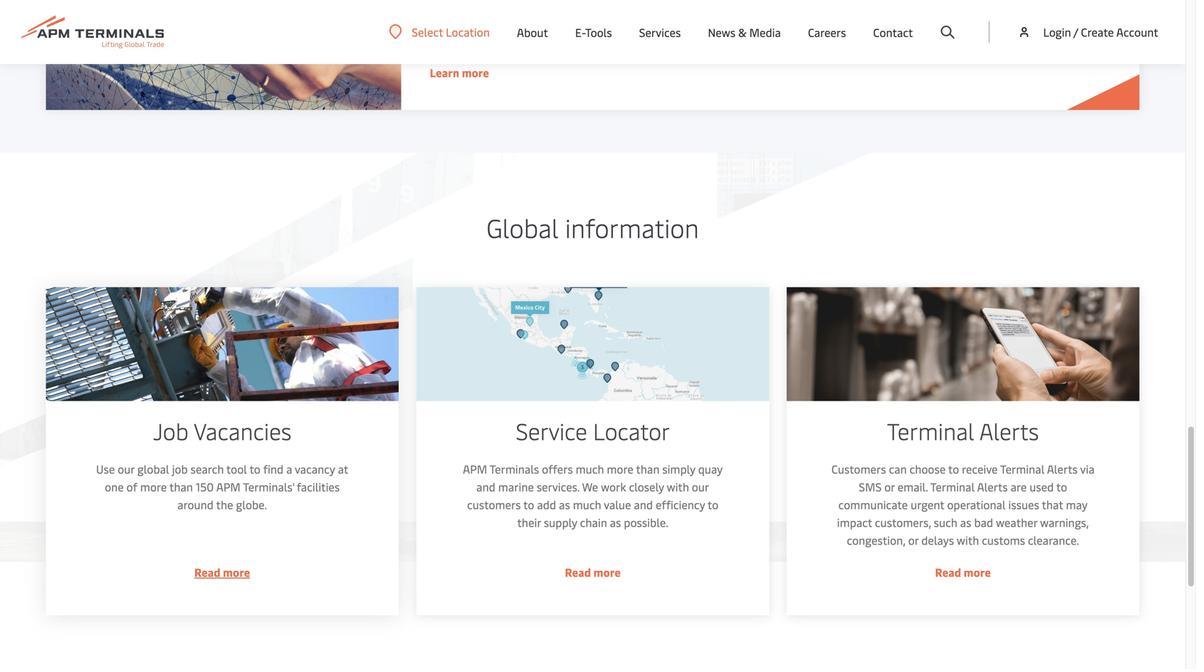 Task type: vqa. For each thing, say whether or not it's contained in the screenshot.
the APM Terminals Mobile on the top of the page
no



Task type: locate. For each thing, give the bounding box(es) containing it.
with inside apm terminals offers much more than simply quay and marine services. we work closely with our customers to add as much value and efficiency to their supply chain as possible.
[[667, 479, 689, 494]]

2 horizontal spatial as
[[961, 515, 972, 530]]

1 vertical spatial the
[[216, 497, 233, 512]]

more up work
[[607, 461, 634, 477]]

information
[[565, 210, 699, 244]]

to-
[[488, 0, 504, 9]]

use
[[96, 461, 115, 477]]

job
[[153, 415, 189, 446]]

than down job
[[169, 479, 193, 494]]

may
[[1066, 497, 1088, 512]]

2 horizontal spatial read more
[[936, 565, 991, 580]]

1 horizontal spatial read
[[565, 565, 591, 580]]

1 vertical spatial of
[[127, 479, 137, 494]]

apm inside apm terminals offers much more than simply quay and marine services. we work closely with our customers to add as much value and efficiency to their supply chain as possible.
[[463, 461, 487, 477]]

0 vertical spatial much
[[576, 461, 604, 477]]

tool
[[226, 461, 247, 477]]

1 vertical spatial alerts
[[1047, 461, 1078, 477]]

our inside use our global job search tool to find a vacancy at one of  more than 150 apm terminals' facilities around the globe.
[[118, 461, 135, 477]]

3 read more from the left
[[936, 565, 991, 580]]

terminal up are
[[1001, 461, 1045, 477]]

1 horizontal spatial the
[[783, 11, 800, 27]]

1 horizontal spatial apm
[[463, 461, 487, 477]]

more down globe.
[[223, 565, 250, 580]]

of down modern,
[[1066, 11, 1077, 27]]

more inside use our global job search tool to find a vacancy at one of  more than 150 apm terminals' facilities around the globe.
[[140, 479, 167, 494]]

team building event at apm terminals image
[[46, 287, 399, 401]]

2 vertical spatial terminal
[[931, 479, 975, 494]]

or right sms
[[885, 479, 895, 494]]

0 vertical spatial with
[[667, 479, 689, 494]]

0 horizontal spatial or
[[885, 479, 895, 494]]

contact button
[[873, 0, 913, 64]]

login
[[1044, 24, 1071, 40]]

at
[[338, 461, 348, 477]]

is
[[859, 0, 867, 9], [773, 11, 781, 27]]

and
[[499, 11, 518, 27], [848, 11, 867, 27], [495, 29, 514, 44], [476, 479, 495, 494], [634, 497, 653, 512]]

to right way
[[995, 11, 1006, 27]]

more down customs
[[964, 565, 991, 580]]

0 horizontal spatial of
[[127, 479, 137, 494]]

supply
[[544, 515, 577, 530]]

ahead
[[1033, 11, 1064, 27]]

of right one
[[127, 479, 137, 494]]

login / create account link
[[1017, 0, 1159, 64]]

as right add
[[559, 497, 570, 512]]

and up customers
[[476, 479, 495, 494]]

1 vertical spatial is
[[773, 11, 781, 27]]

congestion,
[[847, 533, 906, 548]]

that inside staying up-to-date in today's challenging logistics industry, while keeping costs low, is not easy. we're convinced that using modern, standardized and tested application programming interfaces (apis) is the quickest and most cost-effective way to stay ahead of your competition and exceed customer expectations.
[[1002, 0, 1023, 9]]

globe.
[[236, 497, 267, 512]]

and up 'possible.'
[[634, 497, 653, 512]]

that up stay
[[1002, 0, 1023, 9]]

careers
[[808, 24, 846, 40]]

0 horizontal spatial read more
[[194, 565, 250, 580]]

are
[[1011, 479, 1027, 494]]

0 horizontal spatial our
[[118, 461, 135, 477]]

with
[[667, 479, 689, 494], [957, 533, 980, 548]]

1 horizontal spatial that
[[1042, 497, 1064, 512]]

1 horizontal spatial than
[[636, 461, 660, 477]]

careers button
[[808, 0, 846, 64]]

with inside customers can choose to receive terminal alerts via sms or email. terminal alerts are used to communicate urgent operational issues that may impact customers, such as bad weather warnings, congestion, or delays with customs clearance.
[[957, 533, 980, 548]]

0 vertical spatial that
[[1002, 0, 1023, 9]]

exceed
[[516, 29, 552, 44]]

read
[[194, 565, 220, 580], [565, 565, 591, 580], [936, 565, 962, 580]]

1 horizontal spatial or
[[909, 533, 919, 548]]

locator
[[593, 415, 670, 446]]

0 vertical spatial apm
[[463, 461, 487, 477]]

easy.
[[890, 0, 914, 9]]

0 horizontal spatial with
[[667, 479, 689, 494]]

keeping
[[764, 0, 803, 9]]

0 horizontal spatial read
[[194, 565, 220, 580]]

1 horizontal spatial read more
[[565, 565, 621, 580]]

the down keeping
[[783, 11, 800, 27]]

read down around
[[194, 565, 220, 580]]

via
[[1081, 461, 1095, 477]]

in
[[529, 0, 539, 9]]

1 vertical spatial than
[[169, 479, 193, 494]]

1 horizontal spatial of
[[1066, 11, 1077, 27]]

1 horizontal spatial as
[[610, 515, 621, 530]]

and left about dropdown button
[[495, 29, 514, 44]]

more inside apm terminals offers much more than simply quay and marine services. we work closely with our customers to add as much value and efficiency to their supply chain as possible.
[[607, 461, 634, 477]]

&
[[739, 24, 747, 40]]

with down simply
[[667, 479, 689, 494]]

1 read more from the left
[[194, 565, 250, 580]]

application
[[556, 11, 612, 27]]

to inside use our global job search tool to find a vacancy at one of  more than 150 apm terminals' facilities around the globe.
[[250, 461, 261, 477]]

the inside use our global job search tool to find a vacancy at one of  more than 150 apm terminals' facilities around the globe.
[[216, 497, 233, 512]]

terminal up choose
[[887, 415, 975, 446]]

than up the "closely"
[[636, 461, 660, 477]]

1 vertical spatial that
[[1042, 497, 1064, 512]]

0 vertical spatial the
[[783, 11, 800, 27]]

1 horizontal spatial with
[[957, 533, 980, 548]]

is left not at the top
[[859, 0, 867, 9]]

more down the global
[[140, 479, 167, 494]]

the
[[783, 11, 800, 27], [216, 497, 233, 512]]

2 read more from the left
[[565, 565, 621, 580]]

0 horizontal spatial is
[[773, 11, 781, 27]]

read down delays
[[936, 565, 962, 580]]

staying up-to-date in today's challenging logistics industry, while keeping costs low, is not easy. we're convinced that using modern, standardized and tested application programming interfaces (apis) is the quickest and most cost-effective way to stay ahead of your competition and exceed customer expectations.
[[430, 0, 1102, 44]]

terminal up operational
[[931, 479, 975, 494]]

apm
[[463, 461, 487, 477], [216, 479, 241, 494]]

to right used
[[1057, 479, 1068, 494]]

one
[[105, 479, 124, 494]]

customers can choose to receive terminal alerts via sms or email. terminal alerts are used to communicate urgent operational issues that may impact customers, such as bad weather warnings, congestion, or delays with customs clearance.
[[832, 461, 1095, 548]]

much down we
[[573, 497, 601, 512]]

alerts up receive
[[980, 415, 1040, 446]]

our down quay
[[692, 479, 709, 494]]

0 horizontal spatial the
[[216, 497, 233, 512]]

customers
[[467, 497, 521, 512]]

read more
[[194, 565, 250, 580], [565, 565, 621, 580], [936, 565, 991, 580]]

our
[[118, 461, 135, 477], [692, 479, 709, 494]]

or
[[885, 479, 895, 494], [909, 533, 919, 548]]

1 vertical spatial with
[[957, 533, 980, 548]]

e-tools button
[[575, 0, 612, 64]]

0 horizontal spatial that
[[1002, 0, 1023, 9]]

0 horizontal spatial apm
[[216, 479, 241, 494]]

1 vertical spatial apm
[[216, 479, 241, 494]]

of inside use our global job search tool to find a vacancy at one of  more than 150 apm terminals' facilities around the globe.
[[127, 479, 137, 494]]

that down used
[[1042, 497, 1064, 512]]

to left add
[[523, 497, 534, 512]]

to right tool
[[250, 461, 261, 477]]

and down date
[[499, 11, 518, 27]]

2 read from the left
[[565, 565, 591, 580]]

terminals
[[490, 461, 539, 477]]

1 vertical spatial our
[[692, 479, 709, 494]]

apm down tool
[[216, 479, 241, 494]]

convinced
[[948, 0, 999, 9]]

e-tools
[[575, 24, 612, 40]]

apm left terminals
[[463, 461, 487, 477]]

/
[[1074, 24, 1079, 40]]

not
[[870, 0, 887, 9]]

as down value in the right bottom of the page
[[610, 515, 621, 530]]

alerts left via on the bottom
[[1047, 461, 1078, 477]]

news & media
[[708, 24, 781, 40]]

0 vertical spatial is
[[859, 0, 867, 9]]

can
[[889, 461, 907, 477]]

of
[[1066, 11, 1077, 27], [127, 479, 137, 494]]

more down chain
[[594, 565, 621, 580]]

0 horizontal spatial than
[[169, 479, 193, 494]]

much
[[576, 461, 604, 477], [573, 497, 601, 512]]

3 read from the left
[[936, 565, 962, 580]]

1 horizontal spatial our
[[692, 479, 709, 494]]

add
[[537, 497, 556, 512]]

vacancies
[[194, 415, 292, 446]]

alerts down receive
[[978, 479, 1008, 494]]

job
[[172, 461, 188, 477]]

that
[[1002, 0, 1023, 9], [1042, 497, 1064, 512]]

more
[[462, 65, 489, 80], [607, 461, 634, 477], [140, 479, 167, 494], [223, 565, 250, 580], [594, 565, 621, 580], [964, 565, 991, 580]]

is down keeping
[[773, 11, 781, 27]]

low,
[[836, 0, 856, 9]]

or down customers,
[[909, 533, 919, 548]]

than inside use our global job search tool to find a vacancy at one of  more than 150 apm terminals' facilities around the globe.
[[169, 479, 193, 494]]

terminal alerts
[[887, 415, 1040, 446]]

1 read from the left
[[194, 565, 220, 580]]

customers,
[[875, 515, 931, 530]]

learn more
[[430, 65, 489, 80]]

apm inside use our global job search tool to find a vacancy at one of  more than 150 apm terminals' facilities around the globe.
[[216, 479, 241, 494]]

that inside customers can choose to receive terminal alerts via sms or email. terminal alerts are used to communicate urgent operational issues that may impact customers, such as bad weather warnings, congestion, or delays with customs clearance.
[[1042, 497, 1064, 512]]

0 vertical spatial our
[[118, 461, 135, 477]]

job vacancies
[[153, 415, 292, 446]]

with down "bad"
[[957, 533, 980, 548]]

service
[[516, 415, 587, 446]]

about
[[517, 24, 548, 40]]

the left globe.
[[216, 497, 233, 512]]

2 horizontal spatial read
[[936, 565, 962, 580]]

0 vertical spatial of
[[1066, 11, 1077, 27]]

1 vertical spatial or
[[909, 533, 919, 548]]

our right use on the bottom left of the page
[[118, 461, 135, 477]]

much up we
[[576, 461, 604, 477]]

tools
[[585, 24, 612, 40]]

(apis)
[[741, 11, 770, 27]]

as left "bad"
[[961, 515, 972, 530]]

1 vertical spatial much
[[573, 497, 601, 512]]

news
[[708, 24, 736, 40]]

find
[[263, 461, 284, 477]]

read down chain
[[565, 565, 591, 580]]

0 vertical spatial than
[[636, 461, 660, 477]]



Task type: describe. For each thing, give the bounding box(es) containing it.
read for job
[[194, 565, 220, 580]]

news & media button
[[708, 0, 781, 64]]

staying
[[430, 0, 468, 9]]

interfaces
[[687, 11, 738, 27]]

offers
[[542, 461, 573, 477]]

than inside apm terminals offers much more than simply quay and marine services. we work closely with our customers to add as much value and efficiency to their supply chain as possible.
[[636, 461, 660, 477]]

service locator
[[516, 415, 670, 446]]

and down the low,
[[848, 11, 867, 27]]

apm terminals api - data transfer image
[[46, 0, 401, 110]]

to right efficiency
[[708, 497, 719, 512]]

about button
[[517, 0, 548, 64]]

the inside staying up-to-date in today's challenging logistics industry, while keeping costs low, is not easy. we're convinced that using modern, standardized and tested application programming interfaces (apis) is the quickest and most cost-effective way to stay ahead of your competition and exceed customer expectations.
[[783, 11, 800, 27]]

customer
[[555, 29, 603, 44]]

most
[[870, 11, 896, 27]]

read for terminal
[[936, 565, 962, 580]]

of inside staying up-to-date in today's challenging logistics industry, while keeping costs low, is not easy. we're convinced that using modern, standardized and tested application programming interfaces (apis) is the quickest and most cost-effective way to stay ahead of your competition and exceed customer expectations.
[[1066, 11, 1077, 27]]

we're
[[917, 0, 945, 9]]

expectations.
[[606, 29, 674, 44]]

media
[[750, 24, 781, 40]]

read more for vacancies
[[194, 565, 250, 580]]

simply
[[662, 461, 696, 477]]

their
[[517, 515, 541, 530]]

marine
[[498, 479, 534, 494]]

value
[[604, 497, 631, 512]]

contact
[[873, 24, 913, 40]]

to right choose
[[949, 461, 960, 477]]

industry,
[[687, 0, 731, 9]]

closely
[[629, 479, 664, 494]]

terminals'
[[243, 479, 294, 494]]

efficiency
[[656, 497, 705, 512]]

1 vertical spatial terminal
[[1001, 461, 1045, 477]]

150
[[196, 479, 214, 494]]

email.
[[898, 479, 928, 494]]

stay
[[1009, 11, 1030, 27]]

around
[[177, 497, 214, 512]]

tested
[[520, 11, 553, 27]]

services
[[639, 24, 681, 40]]

quay
[[698, 461, 723, 477]]

warnings,
[[1041, 515, 1089, 530]]

costs
[[806, 0, 833, 9]]

today's
[[541, 0, 578, 9]]

2 vertical spatial alerts
[[978, 479, 1008, 494]]

your
[[1080, 11, 1102, 27]]

0 vertical spatial terminal
[[887, 415, 975, 446]]

services.
[[537, 479, 580, 494]]

effective
[[925, 11, 970, 27]]

as inside customers can choose to receive terminal alerts via sms or email. terminal alerts are used to communicate urgent operational issues that may impact customers, such as bad weather warnings, congestion, or delays with customs clearance.
[[961, 515, 972, 530]]

impact
[[838, 515, 873, 530]]

e-
[[575, 24, 585, 40]]

customers
[[832, 461, 887, 477]]

customs
[[982, 533, 1026, 548]]

using
[[1026, 0, 1053, 9]]

our inside apm terminals offers much more than simply quay and marine services. we work closely with our customers to add as much value and efficiency to their supply chain as possible.
[[692, 479, 709, 494]]

logistics
[[642, 0, 684, 9]]

search
[[191, 461, 224, 477]]

operational
[[948, 497, 1006, 512]]

work
[[601, 479, 626, 494]]

0 horizontal spatial as
[[559, 497, 570, 512]]

read more for alerts
[[936, 565, 991, 580]]

used
[[1030, 479, 1054, 494]]

create
[[1081, 24, 1114, 40]]

global information
[[486, 210, 699, 244]]

0 vertical spatial or
[[885, 479, 895, 494]]

a
[[286, 461, 292, 477]]

0 vertical spatial alerts
[[980, 415, 1040, 446]]

apm terminals launches global customer alerts solution image
[[787, 287, 1140, 401]]

cost-
[[899, 11, 925, 27]]

services button
[[639, 0, 681, 64]]

select
[[412, 24, 443, 40]]

urgent
[[911, 497, 945, 512]]

while
[[734, 0, 761, 9]]

such
[[934, 515, 958, 530]]

we
[[582, 479, 598, 494]]

more right the learn
[[462, 65, 489, 80]]

modern,
[[1056, 0, 1098, 9]]

sms
[[859, 479, 882, 494]]

select location
[[412, 24, 490, 40]]

to inside staying up-to-date in today's challenging logistics industry, while keeping costs low, is not easy. we're convinced that using modern, standardized and tested application programming interfaces (apis) is the quickest and most cost-effective way to stay ahead of your competition and exceed customer expectations.
[[995, 11, 1006, 27]]

programming
[[615, 11, 684, 27]]

way
[[972, 11, 992, 27]]

global
[[137, 461, 169, 477]]

bad
[[975, 515, 994, 530]]

read for service
[[565, 565, 591, 580]]

up-
[[471, 0, 488, 9]]

global
[[486, 210, 559, 244]]

use our global job search tool to find a vacancy at one of  more than 150 apm terminals' facilities around the globe.
[[96, 461, 348, 512]]

quickest
[[803, 11, 845, 27]]

find services offered by apm terminals globally image
[[417, 287, 769, 401]]

choose
[[910, 461, 946, 477]]

login / create account
[[1044, 24, 1159, 40]]

receive
[[962, 461, 998, 477]]

weather
[[996, 515, 1038, 530]]

possible.
[[624, 515, 668, 530]]

1 horizontal spatial is
[[859, 0, 867, 9]]

location
[[446, 24, 490, 40]]

delays
[[922, 533, 955, 548]]

account
[[1117, 24, 1159, 40]]

read more for locator
[[565, 565, 621, 580]]

standardized
[[430, 11, 496, 27]]

chain
[[580, 515, 607, 530]]



